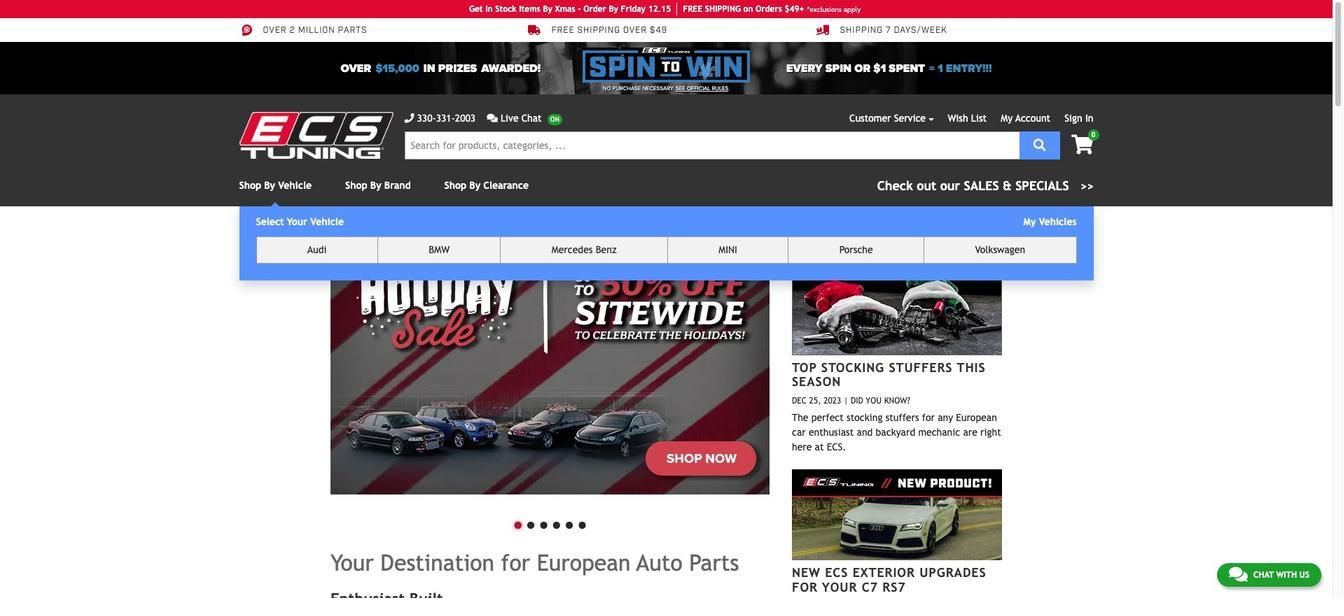 Task type: vqa. For each thing, say whether or not it's contained in the screenshot.
ECS TUNING image
yes



Task type: describe. For each thing, give the bounding box(es) containing it.
car
[[792, 427, 806, 439]]

free
[[683, 4, 702, 14]]

customer service
[[849, 113, 926, 124]]

mechanic
[[918, 427, 960, 439]]

330-331-2003
[[417, 113, 476, 124]]

1 horizontal spatial chat
[[1253, 571, 1274, 581]]

friday
[[621, 4, 646, 14]]

search image
[[1033, 138, 1046, 151]]

you
[[866, 397, 882, 406]]

ecs.
[[827, 442, 846, 453]]

stocking
[[847, 413, 883, 424]]

by for shop by brand
[[370, 180, 381, 191]]

sign in
[[1065, 113, 1093, 124]]

parts
[[689, 550, 739, 576]]

get in stock items by xmas - order by friday 12.15
[[469, 4, 671, 14]]

get
[[469, 4, 483, 14]]

top stocking stuffers this season
[[792, 360, 986, 389]]

million
[[298, 25, 335, 36]]

2 • from the left
[[524, 510, 537, 538]]

5 • from the left
[[563, 510, 576, 538]]

ecs tuning 'spin to win' contest logo image
[[583, 48, 750, 83]]

wish
[[948, 113, 968, 124]]

volkswagen
[[975, 244, 1025, 256]]

no purchase necessary. see official rules .
[[603, 85, 730, 92]]

this
[[957, 360, 986, 375]]

chat with us link
[[1217, 564, 1321, 588]]

dec
[[792, 397, 807, 406]]

stuffers
[[889, 360, 953, 375]]

rules
[[712, 85, 728, 92]]

4 • from the left
[[550, 510, 563, 538]]

see
[[676, 85, 685, 92]]

mercedes
[[552, 244, 593, 256]]

news
[[893, 240, 934, 258]]

dec 25, 2023 | did you know? the perfect stocking stuffers for any european car enthusiast and backyard mechanic are right here at ecs.
[[792, 397, 1001, 453]]

in for get
[[485, 4, 493, 14]]

apply
[[844, 5, 861, 13]]

the
[[792, 413, 808, 424]]

live chat
[[501, 113, 542, 124]]

rs7
[[883, 580, 906, 595]]

$49+
[[785, 4, 804, 14]]

auto
[[637, 550, 682, 576]]

mini
[[719, 244, 737, 256]]

12.15
[[648, 4, 671, 14]]

your inside "new ecs exterior upgrades for your c7 rs7"
[[822, 580, 857, 595]]

are
[[963, 427, 977, 439]]

top
[[792, 360, 817, 375]]

my for my account
[[1001, 113, 1013, 124]]

$49
[[650, 25, 667, 36]]

sign in link
[[1065, 113, 1093, 124]]

all
[[985, 246, 996, 254]]

&
[[1003, 179, 1012, 193]]

at
[[815, 442, 824, 453]]

ecs tuning image
[[239, 112, 393, 159]]

for
[[792, 580, 818, 595]]

over 2 million parts link
[[239, 24, 367, 36]]

new ecs exterior upgrades for your c7 rs7
[[792, 566, 986, 595]]

porsche
[[839, 244, 873, 256]]

|
[[844, 397, 848, 406]]

shop by clearance link
[[444, 180, 529, 191]]

phone image
[[404, 113, 414, 123]]

select your vehicle
[[256, 216, 344, 228]]

2003
[[455, 113, 476, 124]]

items
[[519, 4, 540, 14]]

benz
[[596, 244, 617, 256]]

and
[[857, 427, 873, 439]]

free
[[551, 25, 575, 36]]

purchase
[[613, 85, 641, 92]]

sales
[[964, 179, 999, 193]]

c7
[[862, 580, 878, 595]]

every spin or $1 spent = 1 entry!!!
[[786, 61, 992, 75]]

list
[[971, 113, 987, 124]]

by for shop by clearance
[[469, 180, 480, 191]]

ping
[[722, 4, 741, 14]]

*exclusions apply link
[[807, 4, 861, 14]]

new ecs exterior upgrades for your c7 rs7 image
[[792, 470, 1002, 561]]

sales & specials
[[964, 179, 1069, 193]]

live
[[501, 113, 519, 124]]

my account
[[1001, 113, 1050, 124]]

over $15,000 in prizes
[[341, 61, 477, 75]]

chat with us
[[1253, 571, 1309, 581]]

entry!!!
[[946, 61, 992, 75]]

my account link
[[1001, 113, 1050, 124]]

0
[[1091, 131, 1095, 139]]

vehicle for shop by vehicle
[[278, 180, 312, 191]]

days/week
[[894, 25, 947, 36]]

Search text field
[[404, 132, 1019, 160]]

shop by vehicle
[[239, 180, 312, 191]]

right
[[980, 427, 1001, 439]]



Task type: locate. For each thing, give the bounding box(es) containing it.
wish list link
[[948, 113, 987, 124]]

my for my vehicles
[[1023, 216, 1036, 228]]

european up are
[[956, 413, 997, 424]]

by left brand
[[370, 180, 381, 191]]

perfect
[[811, 413, 844, 424]]

comments image for chat
[[1229, 567, 1248, 583]]

1 vertical spatial chat
[[1253, 571, 1274, 581]]

spin
[[825, 61, 852, 75]]

enthusiast
[[809, 427, 854, 439]]

0 vertical spatial in
[[485, 4, 493, 14]]

$1
[[873, 61, 886, 75]]

1 vertical spatial european
[[537, 550, 631, 576]]

european inside the dec 25, 2023 | did you know? the perfect stocking stuffers for any european car enthusiast and backyard mechanic are right here at ecs.
[[956, 413, 997, 424]]

ecs right new
[[825, 566, 848, 581]]

every
[[786, 61, 823, 75]]

0 vertical spatial your
[[287, 216, 307, 228]]

service
[[894, 113, 926, 124]]

1 vertical spatial comments image
[[1229, 567, 1248, 583]]

1 horizontal spatial ecs
[[860, 240, 888, 258]]

destination
[[380, 550, 494, 576]]

shop up select
[[239, 180, 261, 191]]

sales & specials link
[[877, 176, 1093, 195]]

2 vertical spatial your
[[822, 580, 857, 595]]

over for over 2 million parts
[[263, 25, 287, 36]]

by up select
[[264, 180, 275, 191]]

wish list
[[948, 113, 987, 124]]

1 horizontal spatial over
[[341, 61, 371, 75]]

over 2 million parts
[[263, 25, 367, 36]]

chat
[[522, 113, 542, 124], [1253, 571, 1274, 581]]

0 horizontal spatial ecs
[[825, 566, 848, 581]]

2 horizontal spatial shop
[[444, 180, 466, 191]]

prizes
[[438, 61, 477, 75]]

new ecs exterior upgrades for your c7 rs7 link
[[792, 566, 986, 595]]

0 horizontal spatial shop
[[239, 180, 261, 191]]

vehicle up audi
[[310, 216, 344, 228]]

account
[[1015, 113, 1050, 124]]

in right sign
[[1085, 113, 1093, 124]]

generic - ecs holiday sale image
[[331, 240, 770, 495]]

comments image inside chat with us link
[[1229, 567, 1248, 583]]

1 horizontal spatial shop
[[345, 180, 367, 191]]

new
[[792, 566, 821, 581]]

sign
[[1065, 113, 1082, 124]]

0 vertical spatial for
[[922, 413, 935, 424]]

over down parts
[[341, 61, 371, 75]]

0 vertical spatial my
[[1001, 113, 1013, 124]]

0 vertical spatial comments image
[[487, 113, 498, 123]]

shopping cart image
[[1071, 135, 1093, 155]]

did
[[851, 397, 863, 406]]

shop left brand
[[345, 180, 367, 191]]

us
[[1299, 571, 1309, 581]]

0 vertical spatial european
[[956, 413, 997, 424]]

1 horizontal spatial in
[[1085, 113, 1093, 124]]

vehicle for select your vehicle
[[310, 216, 344, 228]]

in right get on the left top of the page
[[485, 4, 493, 14]]

free ship ping on orders $49+ *exclusions apply
[[683, 4, 861, 14]]

in for sign
[[1085, 113, 1093, 124]]

0 vertical spatial over
[[263, 25, 287, 36]]

exterior
[[853, 566, 915, 581]]

by left clearance
[[469, 180, 480, 191]]

by for shop by vehicle
[[264, 180, 275, 191]]

my vehicles link
[[1023, 216, 1077, 228]]

0 horizontal spatial in
[[485, 4, 493, 14]]

3 shop from the left
[[444, 180, 466, 191]]

my left vehicles on the right of page
[[1023, 216, 1036, 228]]

0 vertical spatial ecs
[[860, 240, 888, 258]]

0 horizontal spatial my
[[1001, 113, 1013, 124]]

1 vertical spatial for
[[501, 550, 530, 576]]

orders
[[756, 4, 782, 14]]

1 • from the left
[[511, 510, 524, 538]]

0 vertical spatial chat
[[522, 113, 542, 124]]

spent
[[889, 61, 925, 75]]

chat left with
[[1253, 571, 1274, 581]]

comments image
[[487, 113, 498, 123], [1229, 567, 1248, 583]]

0 horizontal spatial for
[[501, 550, 530, 576]]

top stocking stuffers this season image
[[792, 265, 1002, 356]]

my left account
[[1001, 113, 1013, 124]]

brand
[[384, 180, 411, 191]]

shop for shop by vehicle
[[239, 180, 261, 191]]

know?
[[884, 397, 910, 406]]

live chat link
[[487, 111, 562, 126]]

shop left clearance
[[444, 180, 466, 191]]

free shipping over $49
[[551, 25, 667, 36]]

with
[[1276, 571, 1297, 581]]

0 horizontal spatial chat
[[522, 113, 542, 124]]

backyard
[[876, 427, 915, 439]]

*exclusions
[[807, 5, 842, 13]]

1 horizontal spatial comments image
[[1229, 567, 1248, 583]]

0 horizontal spatial over
[[263, 25, 287, 36]]

comments image for live
[[487, 113, 498, 123]]

1 horizontal spatial european
[[956, 413, 997, 424]]

2023
[[824, 397, 841, 406]]

0 horizontal spatial your
[[287, 216, 307, 228]]

by
[[543, 4, 552, 14], [609, 4, 618, 14], [264, 180, 275, 191], [370, 180, 381, 191], [469, 180, 480, 191]]

upgrades
[[920, 566, 986, 581]]

parts
[[338, 25, 367, 36]]

330-
[[417, 113, 436, 124]]

1 vertical spatial vehicle
[[310, 216, 344, 228]]

top stocking stuffers this season link
[[792, 360, 986, 389]]

over
[[623, 25, 647, 36]]

ecs inside "new ecs exterior upgrades for your c7 rs7"
[[825, 566, 848, 581]]

see official rules link
[[676, 85, 728, 93]]

1 vertical spatial ecs
[[825, 566, 848, 581]]

season
[[792, 375, 841, 389]]

2 shop from the left
[[345, 180, 367, 191]]

ship
[[705, 4, 722, 14]]

by right 'order' on the top of page
[[609, 4, 618, 14]]

in
[[485, 4, 493, 14], [1085, 113, 1093, 124]]

or
[[854, 61, 871, 75]]

1 shop from the left
[[239, 180, 261, 191]]

chat right live
[[522, 113, 542, 124]]

• • • • • •
[[511, 510, 589, 538]]

0 horizontal spatial european
[[537, 550, 631, 576]]

1 horizontal spatial my
[[1023, 216, 1036, 228]]

shop by vehicle link
[[239, 180, 312, 191]]

order
[[583, 4, 606, 14]]

my vehicles
[[1023, 216, 1077, 228]]

ecs left news
[[860, 240, 888, 258]]

330-331-2003 link
[[404, 111, 476, 126]]

1 vertical spatial your
[[331, 550, 374, 576]]

mercedes benz
[[552, 244, 617, 256]]

1 vertical spatial my
[[1023, 216, 1036, 228]]

specials
[[1015, 179, 1069, 193]]

stock
[[495, 4, 517, 14]]

for inside the dec 25, 2023 | did you know? the perfect stocking stuffers for any european car enthusiast and backyard mechanic are right here at ecs.
[[922, 413, 935, 424]]

comments image inside live chat link
[[487, 113, 498, 123]]

european down '• • • • • •'
[[537, 550, 631, 576]]

2 horizontal spatial your
[[822, 580, 857, 595]]

shop for shop by brand
[[345, 180, 367, 191]]

shop for shop by clearance
[[444, 180, 466, 191]]

view all
[[963, 246, 996, 254]]

my
[[1001, 113, 1013, 124], [1023, 216, 1036, 228]]

on
[[743, 4, 753, 14]]

vehicles
[[1039, 216, 1077, 228]]

view
[[963, 246, 982, 254]]

1 horizontal spatial your
[[331, 550, 374, 576]]

comments image left chat with us
[[1229, 567, 1248, 583]]

•
[[511, 510, 524, 538], [524, 510, 537, 538], [537, 510, 550, 538], [550, 510, 563, 538], [563, 510, 576, 538], [576, 510, 589, 538]]

6 • from the left
[[576, 510, 589, 538]]

here
[[792, 442, 812, 453]]

over left 2
[[263, 25, 287, 36]]

1 horizontal spatial for
[[922, 413, 935, 424]]

by left the xmas
[[543, 4, 552, 14]]

vehicle up select your vehicle
[[278, 180, 312, 191]]

3 • from the left
[[537, 510, 550, 538]]

shipping
[[840, 25, 883, 36]]

your
[[287, 216, 307, 228], [331, 550, 374, 576], [822, 580, 857, 595]]

for left any
[[922, 413, 935, 424]]

shipping
[[577, 25, 620, 36]]

for down '• • • • • •'
[[501, 550, 530, 576]]

1 vertical spatial over
[[341, 61, 371, 75]]

clearance
[[483, 180, 529, 191]]

over for over $15,000 in prizes
[[341, 61, 371, 75]]

free shipping over $49 link
[[528, 24, 667, 36]]

1 vertical spatial in
[[1085, 113, 1093, 124]]

0 vertical spatial vehicle
[[278, 180, 312, 191]]

shop
[[239, 180, 261, 191], [345, 180, 367, 191], [444, 180, 466, 191]]

0 horizontal spatial comments image
[[487, 113, 498, 123]]

comments image left live
[[487, 113, 498, 123]]

shipping 7 days/week
[[840, 25, 947, 36]]

xmas
[[555, 4, 575, 14]]

select
[[256, 216, 284, 228]]

european
[[956, 413, 997, 424], [537, 550, 631, 576]]



